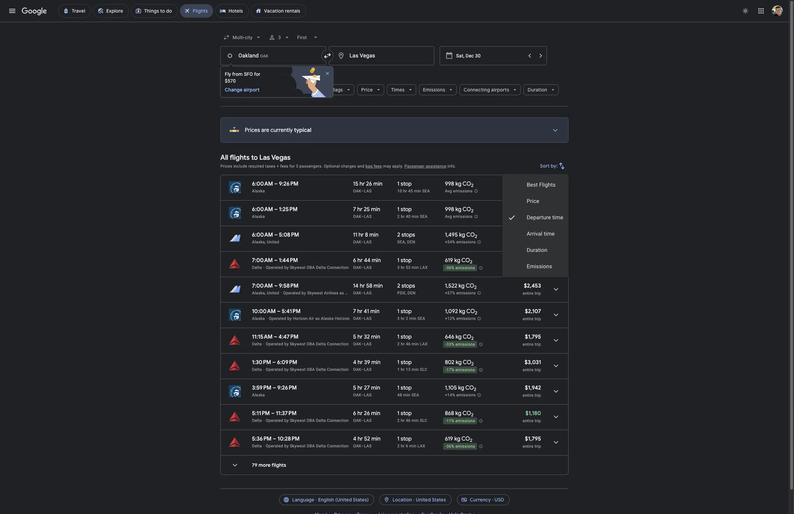 Task type: locate. For each thing, give the bounding box(es) containing it.
entire down 3031 us dollars text box
[[523, 368, 534, 372]]

5:36 pm
[[252, 436, 272, 443]]

, up 1 stop 3 hr 53 min lax
[[405, 240, 406, 245]]

0 vertical spatial stops
[[402, 232, 415, 238]]

leaves oakland international airport at 6:00 am on saturday, december 30 and arrives at harry reid international airport at 5:08 pm on saturday, december 30. element
[[252, 232, 299, 238]]

1 vertical spatial 36%
[[447, 444, 455, 449]]

operated down the 5:36 pm – 10:28 pm
[[266, 444, 283, 449]]

emissions inside select your sort order. menu
[[527, 263, 552, 270]]

1 vertical spatial 998
[[445, 206, 454, 213]]

0 horizontal spatial emissions
[[423, 87, 445, 93]]

5 1 from the top
[[397, 334, 400, 341]]

2 trip from the top
[[535, 215, 541, 219]]

0 vertical spatial 26
[[366, 181, 372, 187]]

3 inside 1 stop 3 hr 2 min sea
[[397, 316, 400, 321]]

2 vertical spatial 6:00 am
[[252, 232, 273, 238]]

operated by skywest dba delta connection for 1:30 pm – 6:09 pm
[[266, 367, 349, 372]]

entire for 4 hr 39 min
[[523, 368, 534, 372]]

leaves oakland international airport at 1:30 pm on saturday, december 30 and arrives at harry reid international airport at 6:09 pm on saturday, december 30. element
[[252, 359, 297, 366]]

- for 4 hr 39 min
[[445, 368, 447, 373]]

- for 6 hr 26 min
[[445, 419, 447, 424]]

1 vertical spatial den
[[408, 291, 416, 296]]

skywest down 'arrival time: 10:28 pm.' text box at the left bottom
[[290, 444, 306, 449]]

2 36% from the top
[[447, 444, 455, 449]]

+
[[277, 164, 279, 169]]

operated by skywest dba delta connection down the 1:44 pm text box
[[266, 265, 349, 270]]

1 vertical spatial 619
[[445, 436, 453, 443]]

619 down 11% at the right
[[445, 436, 453, 443]]

1 down 48
[[397, 410, 400, 417]]

hr inside '15 hr 26 min oak – las'
[[360, 181, 365, 187]]

7:00 am – 1:44 pm
[[252, 257, 298, 264]]

min right 45
[[414, 189, 421, 194]]

, inside 2 stops pdx , den
[[406, 291, 406, 296]]

oak down 11
[[353, 240, 361, 245]]

1 entire from the top
[[523, 189, 534, 194]]

min up "1 stop 1 hr 13 min slc"
[[412, 342, 419, 347]]

– inside 7 hr 25 min oak – las
[[361, 214, 364, 219]]

8 oak from the top
[[353, 367, 361, 372]]

entire down 1942 us dollars text field
[[523, 393, 534, 398]]

more details image
[[547, 122, 564, 138]]

total duration 5 hr 32 min. element
[[353, 334, 397, 342]]

1 vertical spatial emissions
[[527, 263, 552, 270]]

48
[[397, 393, 402, 398]]

layover (1 of 2) is a 6 hr 54 min layover at portland international airport in portland. layover (2 of 2) is a 1 hr 43 min layover at denver international airport in denver. element
[[397, 291, 442, 296]]

airport
[[244, 87, 260, 93]]

operated down leaves oakland international airport at 10:00 am on saturday, december 30 and arrives at harry reid international airport at 5:41 pm on saturday, december 30. element on the bottom left of page
[[269, 316, 286, 321]]

none search field containing add flight
[[220, 29, 569, 106]]

horizon left air
[[293, 316, 308, 321]]

1 vertical spatial 7
[[353, 308, 356, 315]]

0 vertical spatial for
[[254, 71, 260, 77]]

stop for 6 hr 44 min
[[401, 257, 412, 264]]

1 stop flight. element for 4 hr 52 min
[[397, 436, 412, 444]]

las for 5 hr 32 min
[[364, 342, 372, 347]]

1 vertical spatial alaska,
[[252, 291, 266, 296]]

1:30 pm
[[252, 359, 271, 366]]

emissions
[[453, 189, 473, 194], [453, 214, 473, 219], [456, 240, 476, 245], [456, 266, 475, 271], [456, 291, 476, 296], [456, 316, 476, 321], [456, 342, 475, 347], [456, 368, 475, 373], [456, 393, 476, 398], [456, 419, 475, 424], [456, 444, 475, 449]]

stop up 13
[[401, 359, 412, 366]]

4 operated by skywest dba delta connection from the top
[[266, 418, 349, 423]]

2 las from the top
[[364, 214, 372, 219]]

$1,795 for 6 hr 44 min
[[525, 257, 541, 264]]

6:00 am up departure time: 7:00 am. text field
[[252, 232, 273, 238]]

$570
[[225, 78, 236, 84]]

1 vertical spatial 2 stops flight. element
[[397, 283, 415, 291]]

trip for 5 hr 32 min
[[535, 342, 541, 347]]

7 inside the 7 hr 41 min oak – las
[[353, 308, 356, 315]]

1 for 4 hr 39 min
[[397, 359, 400, 366]]

4 las from the top
[[364, 265, 372, 270]]

1 horizontal spatial as
[[340, 291, 344, 296]]

total duration 15 hr 26 min. element
[[353, 181, 397, 188]]

9 oak from the top
[[353, 393, 361, 398]]

802
[[445, 359, 455, 366]]

las for 14 hr 58 min
[[364, 291, 372, 296]]

english
[[318, 497, 334, 503]]

2 inside 1,105 kg co 2
[[474, 387, 476, 393]]

stop for 7 hr 41 min
[[401, 308, 412, 315]]

10 1 from the top
[[397, 436, 400, 443]]

1464 US dollars text field
[[525, 181, 541, 187]]

1 inside 1 stop 3 hr 2 min sea
[[397, 308, 400, 315]]

0 vertical spatial 998 kg co 2
[[445, 181, 474, 189]]

oak
[[353, 189, 361, 194], [353, 214, 361, 219], [353, 240, 361, 245], [353, 265, 361, 270], [353, 291, 361, 296], [353, 316, 361, 321], [353, 342, 361, 347], [353, 367, 361, 372], [353, 393, 361, 398], [353, 418, 361, 423], [353, 444, 361, 449]]

leaves oakland international airport at 6:00 am on saturday, december 30 and arrives at harry reid international airport at 1:25 pm on saturday, december 30. element
[[252, 206, 298, 213]]

2 -36% emissions from the top
[[445, 444, 475, 449]]

5050 US dollars text field
[[523, 232, 541, 238]]

+14%
[[445, 393, 455, 398]]

5 trip from the top
[[535, 317, 541, 321]]

6
[[353, 257, 356, 264], [353, 410, 356, 417], [406, 444, 408, 449]]

-36% emissions
[[445, 266, 475, 271], [445, 444, 475, 449]]

2 7:00 am from the top
[[252, 283, 273, 289]]

Departure time: 1:30 PM. text field
[[252, 359, 271, 366]]

0 vertical spatial united
[[267, 240, 279, 245]]

0 vertical spatial 6:00 am
[[252, 181, 273, 187]]

5 - from the top
[[445, 444, 447, 449]]

trip down 1942 us dollars text field
[[535, 393, 541, 398]]

0 vertical spatial $1,795
[[525, 257, 541, 264]]

1 stop flight. element
[[397, 181, 412, 188], [397, 206, 412, 214], [397, 257, 412, 265], [397, 308, 412, 316], [397, 334, 412, 342], [397, 359, 412, 367], [397, 385, 412, 393], [397, 410, 412, 418], [397, 436, 412, 444]]

1795 US dollars text field
[[525, 334, 541, 341]]

total duration 7 hr 25 min. element
[[353, 206, 397, 214]]

for
[[254, 71, 260, 77], [290, 164, 295, 169]]

0 vertical spatial 7
[[353, 206, 356, 213]]

Arrival time: 9:26 PM. text field
[[279, 181, 299, 187]]

1 stop flight. element up 48
[[397, 385, 412, 393]]

1 vertical spatial ,
[[406, 291, 406, 296]]

operated down leaves oakland international airport at 1:30 pm on saturday, december 30 and arrives at harry reid international airport at 6:09 pm on saturday, december 30. element
[[266, 367, 283, 372]]

0 vertical spatial duration
[[528, 87, 547, 93]]

entire inside $3,031 entire trip
[[523, 368, 534, 372]]

1 $1,795 entire trip from the top
[[523, 257, 541, 270]]

1 vertical spatial $1,795 entire trip
[[523, 334, 541, 347]]

1 horizontal spatial horizon
[[335, 316, 350, 321]]

– left 4:47 pm
[[274, 334, 277, 341]]

1 vertical spatial -36% emissions
[[445, 444, 475, 449]]

layover (1 of 1) is a 2 hr 46 min layover at salt lake city international airport in salt lake city. element
[[397, 418, 442, 424]]

hr left 8
[[359, 232, 364, 238]]

1 1 stop flight. element from the top
[[397, 181, 412, 188]]

1942 US dollars text field
[[525, 385, 541, 392]]

2 - from the top
[[445, 342, 447, 347]]

1 619 from the top
[[445, 257, 453, 264]]

– inside 6 hr 44 min oak – las
[[361, 265, 364, 270]]

2 998 kg co 2 from the top
[[445, 206, 474, 214]]

bag
[[366, 164, 373, 169]]

stops up layover (1 of 2) is a 2 hr 57 min layover at seattle-tacoma international airport in seattle. layover (2 of 2) is a 1 hr 15 min layover at denver international airport in denver. element
[[402, 232, 415, 238]]

1 departure time: 6:00 am. text field from the top
[[252, 181, 273, 187]]

7 trip from the top
[[535, 368, 541, 372]]

7 hr 25 min oak – las
[[353, 206, 380, 219]]

dba for 11:37 pm
[[307, 418, 315, 423]]

1 stop flight. element for 7 hr 41 min
[[397, 308, 412, 316]]

0 vertical spatial alaska,
[[252, 240, 266, 245]]

1 vertical spatial time
[[544, 231, 555, 237]]

avg emissions
[[445, 189, 473, 194], [445, 214, 473, 219]]

619 for 4 hr 52 min
[[445, 436, 453, 443]]

slc for 868
[[420, 418, 428, 423]]

Arrival time: 9:58 PM. text field
[[279, 283, 299, 289]]

slc inside 1 stop 2 hr 46 min slc
[[420, 418, 428, 423]]

0 horizontal spatial prices
[[220, 164, 232, 169]]

646 kg co 2
[[445, 334, 474, 342]]

emissions
[[423, 87, 445, 93], [527, 263, 552, 270]]

Arrival time: 1:25 PM. text field
[[279, 206, 298, 213]]

- for 5 hr 32 min
[[445, 342, 447, 347]]

1 horizontal spatial airlines
[[324, 291, 338, 296]]

4 entire from the top
[[523, 291, 534, 296]]

connection left 4 hr 39 min oak – las
[[327, 367, 349, 372]]

Departure time: 6:00 AM. text field
[[252, 181, 273, 187], [252, 206, 273, 213], [252, 232, 273, 238]]

1 998 kg co 2 from the top
[[445, 181, 474, 189]]

0 vertical spatial emissions
[[423, 87, 445, 93]]

flight details. leaves oakland international airport at 3:59 pm on saturday, december 30 and arrives at harry reid international airport at 9:26 pm on saturday, december 30. image
[[548, 383, 564, 400]]

skywest for 11:37 pm
[[290, 418, 306, 423]]

taxes
[[265, 164, 276, 169]]

1 vertical spatial slc
[[420, 418, 428, 423]]

0 vertical spatial -36% emissions
[[445, 266, 475, 271]]

0 horizontal spatial fees
[[280, 164, 288, 169]]

9:26 pm inside 3:59 pm – 9:26 pm alaska
[[277, 385, 297, 392]]

co for 4 hr 52 min
[[462, 436, 470, 443]]

1 vertical spatial departure time: 6:00 am. text field
[[252, 206, 273, 213]]

entire inside $2,107 entire trip
[[523, 317, 534, 321]]

trip down 3031 us dollars text box
[[535, 368, 541, 372]]

4 for 4 hr 52 min
[[353, 436, 356, 443]]

1:44 pm
[[279, 257, 298, 264]]

trip down $1,957 text field
[[535, 215, 541, 219]]

8 las from the top
[[364, 367, 372, 372]]

3 $1,795 entire trip from the top
[[523, 436, 541, 449]]

close image
[[325, 71, 330, 76]]

alaska down departure time: 3:59 pm. text box
[[252, 393, 265, 398]]

802 kg co 2
[[445, 359, 474, 367]]

entire for 5 hr 32 min
[[523, 342, 534, 347]]

by
[[284, 265, 289, 270], [302, 291, 306, 296], [287, 316, 292, 321], [284, 342, 289, 347], [284, 367, 289, 372], [284, 418, 289, 423], [284, 444, 289, 449]]

1 horizontal spatial all
[[233, 87, 239, 93]]

5 connection from the top
[[327, 444, 349, 449]]

1 down 10
[[397, 206, 400, 213]]

stop inside 1 stop 3 hr 53 min lax
[[401, 257, 412, 264]]

1 horizontal spatial fees
[[374, 164, 382, 169]]

0 vertical spatial departure time: 6:00 am. text field
[[252, 181, 273, 187]]

$1,942 entire trip
[[523, 385, 541, 398]]

stop up layover (1 of 1) is a 2 hr 46 min layover at los angeles international airport in los angeles. element
[[401, 334, 412, 341]]

layover (1 of 1) is a 3 hr 53 min layover at los angeles international airport in los angeles. element
[[397, 265, 442, 270]]

leaves oakland international airport at 11:15 am on saturday, december 30 and arrives at harry reid international airport at 4:47 pm on saturday, december 30. element
[[252, 334, 299, 341]]

dba for 6:09 pm
[[307, 367, 315, 372]]

1 vertical spatial 998 kg co 2
[[445, 206, 474, 214]]

leaves oakland international airport at 5:36 pm on saturday, december 30 and arrives at harry reid international airport at 10:28 pm on saturday, december 30. element
[[252, 436, 300, 443]]

1 vertical spatial lax
[[420, 342, 428, 347]]

0 vertical spatial lax
[[420, 265, 428, 270]]

8 1 stop flight. element from the top
[[397, 410, 412, 418]]

 image
[[266, 316, 267, 321]]

alaska inside 3:59 pm – 9:26 pm alaska
[[252, 393, 265, 398]]

co for 6 hr 26 min
[[463, 410, 471, 417]]

operated for 10:28 pm
[[266, 444, 283, 449]]

$1,795 entire trip up 2453 us dollars text box
[[523, 257, 541, 270]]

2 $1,795 entire trip from the top
[[523, 334, 541, 347]]

3031 US dollars text field
[[525, 359, 541, 366]]

airlines inside all flights to las vegas main content
[[324, 291, 338, 296]]

0 vertical spatial 619 kg co 2
[[445, 257, 473, 265]]

entire down 2453 us dollars text box
[[523, 291, 534, 296]]

$1,795 up 2453 us dollars text box
[[525, 257, 541, 264]]

1 for 4 hr 52 min
[[397, 436, 400, 443]]

3
[[278, 35, 281, 40], [296, 164, 298, 169], [397, 265, 400, 270], [397, 316, 400, 321]]

3 1 from the top
[[397, 257, 400, 264]]

2 vertical spatial united
[[416, 497, 431, 503]]

– down total duration 4 hr 39 min. element
[[361, 367, 364, 372]]

0 vertical spatial 46
[[406, 342, 411, 347]]

1 vertical spatial all
[[220, 153, 228, 162]]

1 2 stops flight. element from the top
[[397, 232, 415, 239]]

las for 7 hr 25 min
[[364, 214, 372, 219]]

delta
[[252, 265, 262, 270], [316, 265, 326, 270], [252, 342, 262, 347], [316, 342, 326, 347], [252, 367, 262, 372], [316, 367, 326, 372], [252, 418, 262, 423], [316, 418, 326, 423], [252, 444, 262, 449], [316, 444, 326, 449]]

1 619 kg co 2 from the top
[[445, 257, 473, 265]]

4 inside 4 hr 52 min oak – las
[[353, 436, 356, 443]]

pdx
[[397, 291, 406, 296]]

0 vertical spatial 2 stops flight. element
[[397, 232, 415, 239]]

1 fees from the left
[[280, 164, 288, 169]]

2 7 from the top
[[353, 308, 356, 315]]

1 vertical spatial flights
[[272, 462, 286, 468]]

0 vertical spatial slc
[[420, 367, 428, 372]]

emissions up 2453 us dollars text box
[[527, 263, 552, 270]]

$3,031 entire trip
[[523, 359, 541, 372]]

$2,107 entire trip
[[523, 308, 541, 321]]

oak inside 5 hr 27 min oak – las
[[353, 393, 361, 398]]

9 trip from the top
[[535, 419, 541, 424]]

price inside select your sort order. menu
[[527, 198, 539, 204]]

trip for 5 hr 27 min
[[535, 393, 541, 398]]

united down the leaves oakland international airport at 6:00 am on saturday, december 30 and arrives at harry reid international airport at 5:08 pm on saturday, december 30. element
[[267, 240, 279, 245]]

layover (1 of 1) is a 2 hr 40 min layover at seattle-tacoma international airport in seattle. element
[[397, 214, 442, 219]]

prices left are on the top of page
[[245, 127, 260, 134]]

2 46 from the top
[[406, 418, 411, 423]]

avg
[[445, 189, 452, 194], [445, 214, 452, 219]]

Departure time: 3:59 PM. text field
[[252, 385, 271, 392]]

hr left 45
[[403, 189, 407, 194]]

5 oak from the top
[[353, 291, 361, 296]]

trip down the best flights
[[535, 189, 541, 194]]

stops for 11 hr 8 min
[[402, 232, 415, 238]]

11 las from the top
[[364, 444, 372, 449]]

trip up 2453 us dollars text box
[[535, 266, 541, 270]]

0 vertical spatial 5
[[353, 334, 356, 341]]

4
[[353, 359, 356, 366], [353, 436, 356, 443]]

– inside 4 hr 52 min oak – las
[[361, 444, 364, 449]]

– down "41"
[[361, 316, 364, 321]]

4 dba from the top
[[307, 418, 315, 423]]

total duration 6 hr 26 min. element
[[353, 410, 397, 418]]

sea
[[422, 189, 430, 194], [420, 214, 428, 219], [397, 240, 405, 245], [418, 316, 425, 321], [412, 393, 419, 398]]

6 las from the top
[[364, 316, 372, 321]]

6:00 am left 1:25 pm
[[252, 206, 273, 213]]

79 more flights
[[252, 462, 286, 468]]

layover (1 of 1) is a 3 hr 2 min layover at seattle-tacoma international airport in seattle. element
[[397, 316, 442, 321]]

1 vertical spatial 619 kg co 2
[[445, 436, 473, 444]]

1 vertical spatial 46
[[406, 418, 411, 423]]

2 entire from the top
[[523, 215, 534, 219]]

2 vertical spatial departure time: 6:00 am. text field
[[252, 232, 273, 238]]

change
[[225, 87, 243, 93]]

price button
[[357, 82, 384, 98]]

duration button
[[524, 82, 559, 98]]

min right 13
[[412, 367, 419, 372]]

sea right 40
[[420, 214, 428, 219]]

- down 646
[[445, 342, 447, 347]]

3 trip from the top
[[535, 266, 541, 270]]

min inside the 7 hr 41 min oak – las
[[370, 308, 380, 315]]

998 kg co 2
[[445, 181, 474, 189], [445, 206, 474, 214]]

0 vertical spatial 9:26 pm
[[279, 181, 299, 187]]

1 36% from the top
[[447, 266, 455, 271]]

998 for 7 hr 25 min
[[445, 206, 454, 213]]

8 stop from the top
[[401, 410, 412, 417]]

Departure time: 10:00 AM. text field
[[252, 308, 276, 315]]

stop for 5 hr 27 min
[[401, 385, 412, 392]]

0 vertical spatial ,
[[405, 240, 406, 245]]

typical
[[294, 127, 311, 134]]

2 619 kg co 2 from the top
[[445, 436, 473, 444]]

2
[[471, 183, 474, 189], [471, 208, 474, 214], [397, 214, 400, 219], [397, 232, 400, 238], [475, 234, 477, 240], [470, 259, 473, 265], [397, 283, 400, 289], [474, 285, 477, 291], [475, 310, 477, 316], [406, 316, 408, 321], [471, 336, 474, 342], [397, 342, 400, 347], [472, 361, 474, 367], [474, 387, 476, 393], [471, 412, 474, 418], [397, 418, 400, 423], [470, 438, 473, 444], [397, 444, 400, 449]]

co inside 646 kg co 2
[[463, 334, 471, 341]]

619 kg co 2 for 4 hr 52 min
[[445, 436, 473, 444]]

26 inside '15 hr 26 min oak – las'
[[366, 181, 372, 187]]

4 - from the top
[[445, 419, 447, 424]]

8 1 from the top
[[397, 385, 400, 392]]

46 for 6 hr 26 min
[[406, 418, 411, 423]]

flight details. leaves oakland international airport at 1:30 pm on saturday, december 30 and arrives at harry reid international airport at 6:09 pm on saturday, december 30. image
[[548, 358, 564, 374]]

3 oak from the top
[[353, 240, 361, 245]]

las down 52 at the bottom left of the page
[[364, 444, 372, 449]]

-36% emissions up 1,522 kg co 2
[[445, 266, 475, 271]]

kg for 11 hr 8 min
[[459, 232, 465, 238]]

stop up 45
[[401, 181, 412, 187]]

53
[[406, 265, 411, 270]]

las down "41"
[[364, 316, 372, 321]]

oak inside 11 hr 8 min oak – las
[[353, 240, 361, 245]]

1 avg from the top
[[445, 189, 452, 194]]

2 $1,795 from the top
[[525, 334, 541, 341]]

Departure time: 5:11 PM. text field
[[252, 410, 270, 417]]

1 vertical spatial 9:26 pm
[[277, 385, 297, 392]]

4 left 52 at the bottom left of the page
[[353, 436, 356, 443]]

1 vertical spatial 6:00 am
[[252, 206, 273, 213]]

connection for 5 hr 32 min
[[327, 342, 349, 347]]

oak up 11
[[353, 214, 361, 219]]

7:00 am up alaska, united
[[252, 283, 273, 289]]

time right departure
[[552, 214, 563, 221]]

2 vertical spatial $1,795
[[525, 436, 541, 443]]

by for 10:28 pm
[[284, 444, 289, 449]]

co inside 1,495 kg co 2
[[466, 232, 475, 238]]

min inside 1 stop 3 hr 2 min sea
[[409, 316, 417, 321]]

hr left 25
[[357, 206, 363, 213]]

9 entire from the top
[[523, 419, 534, 424]]

min right "41"
[[370, 308, 380, 315]]

15 hr 26 min oak – las
[[353, 181, 383, 194]]

operated by skywest dba delta connection for 5:11 pm – 11:37 pm
[[266, 418, 349, 423]]

2 stop from the top
[[401, 206, 412, 213]]

oak for 6 hr 44 min
[[353, 265, 361, 270]]

den up 1 stop 3 hr 53 min lax
[[407, 240, 415, 245]]

5 las from the top
[[364, 291, 372, 296]]

passengers.
[[300, 164, 323, 169]]

$1,795
[[525, 257, 541, 264], [525, 334, 541, 341], [525, 436, 541, 443]]

1 for 7 hr 25 min
[[397, 206, 400, 213]]

vegas
[[271, 153, 291, 162]]

min inside 6 hr 26 min oak – las
[[371, 410, 380, 417]]

- down 868
[[445, 419, 447, 424]]

6 inside 1 stop 2 hr 6 min lax
[[406, 444, 408, 449]]

kg for 7 hr 41 min
[[459, 308, 465, 315]]

Arrival time: 4:47 PM. text field
[[279, 334, 299, 341]]

3 inside popup button
[[278, 35, 281, 40]]

oak inside 4 hr 39 min oak – las
[[353, 367, 361, 372]]

avg emissions up 1,495 kg co 2
[[445, 214, 473, 219]]

1 vertical spatial 26
[[364, 410, 370, 417]]

flight details. leaves oakland international airport at 10:00 am on saturday, december 30 and arrives at harry reid international airport at 5:41 pm on saturday, december 30. image
[[548, 307, 564, 323]]

0 vertical spatial 4
[[353, 359, 356, 366]]

total duration 4 hr 39 min. element
[[353, 359, 397, 367]]

las down 25
[[364, 214, 372, 219]]

1 vertical spatial 4
[[353, 436, 356, 443]]

0 vertical spatial avg
[[445, 189, 452, 194]]

None text field
[[220, 46, 326, 65]]

stop inside 1 stop 48 min sea
[[401, 385, 412, 392]]

2 stops flight. element up pdx
[[397, 283, 415, 291]]

stops for 14 hr 58 min
[[402, 283, 415, 289]]

stops inside 2 stops sea , den
[[402, 232, 415, 238]]

prices for prices are currently typical
[[245, 127, 260, 134]]

airlines button
[[293, 82, 325, 98]]

2 connection from the top
[[327, 342, 349, 347]]

hr up 1 stop 2 hr 6 min lax on the bottom of the page
[[401, 418, 405, 423]]

5 operated by skywest dba delta connection from the top
[[266, 444, 349, 449]]

2 oak from the top
[[353, 214, 361, 219]]

departure time: 6:00 am. text field for 5:08 pm
[[252, 232, 273, 238]]

1,495
[[445, 232, 458, 238]]

1 vertical spatial 6
[[353, 410, 356, 417]]

stop
[[401, 181, 412, 187], [401, 206, 412, 213], [401, 257, 412, 264], [401, 308, 412, 315], [401, 334, 412, 341], [401, 359, 412, 366], [401, 385, 412, 392], [401, 410, 412, 417], [401, 436, 412, 443]]

1 horizontal spatial price
[[527, 198, 539, 204]]

0 horizontal spatial all
[[220, 153, 228, 162]]

7 inside 7 hr 25 min oak – las
[[353, 206, 356, 213]]

las inside the 7 hr 41 min oak – las
[[364, 316, 372, 321]]

45
[[408, 189, 413, 194]]

operated by skywest dba delta connection for 7:00 am – 1:44 pm
[[266, 265, 349, 270]]

1 inside 1 stop 10 hr 45 min sea
[[397, 181, 400, 187]]

dba
[[307, 265, 315, 270], [307, 342, 315, 347], [307, 367, 315, 372], [307, 418, 315, 423], [307, 444, 315, 449]]

las inside 5 hr 32 min oak – las
[[364, 342, 372, 347]]

Departure time: 11:15 AM. text field
[[252, 334, 273, 341]]

skywest for 10:28 pm
[[290, 444, 306, 449]]

trip inside $1,957 entire trip
[[535, 215, 541, 219]]

3 dba from the top
[[307, 367, 315, 372]]

1 vertical spatial duration
[[527, 247, 548, 253]]

leaves oakland international airport at 10:00 am on saturday, december 30 and arrives at harry reid international airport at 5:41 pm on saturday, december 30. element
[[252, 308, 301, 315]]

2 6:00 am from the top
[[252, 206, 273, 213]]

sea inside 2 stops sea , den
[[397, 240, 405, 245]]

min down bag fees "button"
[[373, 181, 383, 187]]

oak down 'total duration 5 hr 32 min.' element
[[353, 342, 361, 347]]

7 for 7 hr 41 min
[[353, 308, 356, 315]]

1 -36% emissions from the top
[[445, 266, 475, 271]]

hr inside 1 stop 10 hr 45 min sea
[[403, 189, 407, 194]]

0 horizontal spatial for
[[254, 71, 260, 77]]

sfo
[[244, 71, 253, 77]]

operated down arrival time: 9:58 pm. "text box"
[[283, 291, 301, 296]]

1 vertical spatial airlines
[[324, 291, 338, 296]]

1 vertical spatial 7:00 am
[[252, 283, 273, 289]]

airlines right stops, not selected "image"
[[297, 87, 314, 93]]

bags
[[332, 87, 343, 93]]

0 vertical spatial 998
[[445, 181, 454, 187]]

$1,795 entire trip
[[523, 257, 541, 270], [523, 334, 541, 347], [523, 436, 541, 449]]

flights
[[230, 153, 250, 162], [272, 462, 286, 468]]

co inside "868 kg co 2"
[[463, 410, 471, 417]]

operated down 5:11 pm – 11:37 pm
[[266, 418, 283, 423]]

dba for 10:28 pm
[[307, 444, 315, 449]]

leaves oakland international airport at 6:00 am on saturday, december 30 and arrives at harry reid international airport at 9:26 pm on saturday, december 30. element
[[252, 181, 299, 187]]

2 4 from the top
[[353, 436, 356, 443]]

1 horizontal spatial flights
[[272, 462, 286, 468]]

0 vertical spatial den
[[407, 240, 415, 245]]

las down "44"
[[364, 265, 372, 270]]

0 horizontal spatial price
[[361, 87, 373, 93]]

3 departure time: 6:00 am. text field from the top
[[252, 232, 273, 238]]

5 1 stop flight. element from the top
[[397, 334, 412, 342]]

0 vertical spatial avg emissions
[[445, 189, 473, 194]]

oak for 5 hr 32 min
[[353, 342, 361, 347]]

– inside 14 hr 58 min oak – las
[[361, 291, 364, 296]]

min up 1 stop 2 hr 6 min lax on the bottom of the page
[[412, 418, 419, 423]]

10 oak from the top
[[353, 418, 361, 423]]

stop inside "1 stop 1 hr 13 min slc"
[[401, 359, 412, 366]]

by for 4:47 pm
[[284, 342, 289, 347]]

oak inside '15 hr 26 min oak – las'
[[353, 189, 361, 194]]

26 down 5 hr 27 min oak – las
[[364, 410, 370, 417]]

– down the 27
[[361, 393, 364, 398]]

trip down $2,107
[[535, 317, 541, 321]]

by for 6:09 pm
[[284, 367, 289, 372]]

connection for 6 hr 44 min
[[327, 265, 349, 270]]

min inside 4 hr 52 min oak – las
[[372, 436, 381, 443]]

stop inside 1 stop 2 hr 6 min lax
[[401, 436, 412, 443]]

entire inside $1,942 entire trip
[[523, 393, 534, 398]]

3 operated by skywest dba delta connection from the top
[[266, 367, 349, 372]]

1
[[397, 181, 400, 187], [397, 206, 400, 213], [397, 257, 400, 264], [397, 308, 400, 315], [397, 334, 400, 341], [397, 359, 400, 366], [397, 367, 400, 372], [397, 385, 400, 392], [397, 410, 400, 417], [397, 436, 400, 443]]

1 stop 10 hr 45 min sea
[[397, 181, 430, 194]]

- up 1,522
[[445, 266, 447, 271]]

min right "39" on the bottom
[[372, 359, 381, 366]]

2 avg from the top
[[445, 214, 452, 219]]

avg emissions down assistance
[[445, 189, 473, 194]]

las inside 7 hr 25 min oak – las
[[364, 214, 372, 219]]

Arrival time: 11:37 PM. text field
[[276, 410, 297, 417]]

10 las from the top
[[364, 418, 372, 423]]

3 1 stop flight. element from the top
[[397, 257, 412, 265]]

connection left 4 hr 52 min oak – las
[[327, 444, 349, 449]]

0 vertical spatial 619
[[445, 257, 453, 264]]

lax for 4 hr 52 min
[[418, 444, 425, 449]]

None field
[[220, 31, 265, 44], [295, 31, 322, 44], [220, 31, 265, 44], [295, 31, 322, 44]]

619 kg co 2 for 6 hr 44 min
[[445, 257, 473, 265]]

3 entire from the top
[[523, 266, 534, 270]]

2 inside 1,495 kg co 2
[[475, 234, 477, 240]]

–
[[274, 181, 278, 187], [361, 189, 364, 194], [274, 206, 278, 213], [361, 214, 364, 219], [274, 232, 278, 238], [361, 240, 364, 245], [274, 257, 278, 264], [361, 265, 364, 270], [274, 283, 278, 289], [361, 291, 364, 296], [277, 308, 281, 315], [361, 316, 364, 321], [274, 334, 277, 341], [361, 342, 364, 347], [273, 359, 276, 366], [361, 367, 364, 372], [273, 385, 276, 392], [361, 393, 364, 398], [271, 410, 275, 417], [361, 418, 364, 423], [273, 436, 276, 443], [361, 444, 364, 449]]

– down "44"
[[361, 265, 364, 270]]

sea inside 1 stop 10 hr 45 min sea
[[422, 189, 430, 194]]

1 alaska, from the top
[[252, 240, 266, 245]]

trip inside $2,453 entire trip
[[535, 291, 541, 296]]

7 entire from the top
[[523, 368, 534, 372]]

2107 US dollars text field
[[525, 308, 541, 315]]

stops, not selected image
[[261, 82, 290, 98]]

$1,795 entire trip for 4 hr 52 min
[[523, 436, 541, 449]]

kg inside the 802 kg co 2
[[456, 359, 462, 366]]

$1,795 entire trip left flight details. leaves oakland international airport at 5:36 pm on saturday, december 30 and arrives at harry reid international airport at 10:28 pm on saturday, december 30. icon
[[523, 436, 541, 449]]

1 up layover (1 of 1) is a 2 hr 46 min layover at los angeles international airport in los angeles. element
[[397, 334, 400, 341]]

1 vertical spatial $1,795
[[525, 334, 541, 341]]

min inside 7 hr 25 min oak – las
[[371, 206, 380, 213]]

,
[[405, 240, 406, 245], [406, 291, 406, 296]]

min inside 5 hr 27 min oak – las
[[371, 385, 380, 392]]

6 entire from the top
[[523, 342, 534, 347]]

select your sort order. menu
[[502, 174, 569, 278]]

1 vertical spatial as
[[315, 316, 320, 321]]

0 horizontal spatial as
[[315, 316, 320, 321]]

hr inside 6 hr 44 min oak – las
[[358, 257, 363, 264]]

entire for 14 hr 58 min
[[523, 291, 534, 296]]

airlines up operated by horizon air as alaska horizon
[[324, 291, 338, 296]]

2 vertical spatial $1,795 entire trip
[[523, 436, 541, 449]]

slc
[[420, 367, 428, 372], [420, 418, 428, 423]]

26 for 6
[[364, 410, 370, 417]]

3 6:00 am from the top
[[252, 232, 273, 238]]

Arrival time: 1:44 PM. text field
[[279, 257, 298, 264]]

stops
[[402, 232, 415, 238], [402, 283, 415, 289]]

hr up "1 stop 1 hr 13 min slc"
[[401, 342, 405, 347]]

all left to
[[220, 153, 228, 162]]

las for 7 hr 41 min
[[364, 316, 372, 321]]

26
[[366, 181, 372, 187], [364, 410, 370, 417]]

, up 1 stop 3 hr 2 min sea
[[406, 291, 406, 296]]

$1,795 entire trip for 6 hr 44 min
[[523, 257, 541, 270]]

min inside 1 stop 2 hr 46 min slc
[[412, 418, 419, 423]]

2 inside 2 stops sea , den
[[397, 232, 400, 238]]

min right 40
[[412, 214, 419, 219]]

co inside 1,522 kg co 2
[[466, 283, 474, 289]]

2 slc from the top
[[420, 418, 428, 423]]

2 departure time: 6:00 am. text field from the top
[[252, 206, 273, 213]]

1 stop from the top
[[401, 181, 412, 187]]

lax inside 1 stop 2 hr 46 min lax
[[420, 342, 428, 347]]

1 avg emissions from the top
[[445, 189, 473, 194]]

0 vertical spatial flights
[[230, 153, 250, 162]]

$1,180
[[526, 410, 541, 417]]

entire inside $1,464 entire trip
[[523, 189, 534, 194]]

change appearance image
[[738, 3, 754, 19]]

1 vertical spatial stops
[[402, 283, 415, 289]]

0 vertical spatial 7:00 am
[[252, 257, 273, 264]]

alaska down leaves oakland international airport at 6:00 am on saturday, december 30 and arrives at harry reid international airport at 9:26 pm on saturday, december 30. element
[[252, 189, 265, 194]]

las inside '15 hr 26 min oak – las'
[[364, 189, 372, 194]]

oak inside 6 hr 44 min oak – las
[[353, 265, 361, 270]]

6:00 am inside 6:00 am – 1:25 pm alaska
[[252, 206, 273, 213]]

kg inside 1,495 kg co 2
[[459, 232, 465, 238]]

10 entire from the top
[[523, 444, 534, 449]]

25
[[364, 206, 370, 213]]

1 for 5 hr 27 min
[[397, 385, 400, 392]]

states)
[[353, 497, 369, 503]]

co inside the 1,092 kg co 2
[[467, 308, 475, 315]]

8 trip from the top
[[535, 393, 541, 398]]

united left states
[[416, 497, 431, 503]]

for inside all flights to las vegas main content
[[290, 164, 295, 169]]

min down 5 hr 27 min oak – las
[[371, 410, 380, 417]]

0 vertical spatial $1,795 entire trip
[[523, 257, 541, 270]]

layover (1 of 2) is a 2 hr 57 min layover at seattle-tacoma international airport in seattle. layover (2 of 2) is a 1 hr 15 min layover at denver international airport in denver. element
[[397, 239, 442, 245]]

9 1 from the top
[[397, 410, 400, 417]]

1 vertical spatial for
[[290, 164, 295, 169]]

3 las from the top
[[364, 240, 372, 245]]

7 hr 41 min oak – las
[[353, 308, 380, 321]]

0 vertical spatial all
[[233, 87, 239, 93]]

connecting airports
[[464, 87, 509, 93]]

kg for 5 hr 27 min
[[458, 385, 464, 392]]

co inside 1,105 kg co 2
[[466, 385, 474, 392]]

1 1 from the top
[[397, 181, 400, 187]]

1 horizontal spatial for
[[290, 164, 295, 169]]

1 inside 1 stop 2 hr 46 min lax
[[397, 334, 400, 341]]

4 connection from the top
[[327, 418, 349, 423]]

las
[[260, 153, 270, 162]]

-
[[445, 266, 447, 271], [445, 342, 447, 347], [445, 368, 447, 373], [445, 419, 447, 424], [445, 444, 447, 449]]

connection up operated by skywest airlines as alaska skywest
[[327, 265, 349, 270]]

6 1 stop flight. element from the top
[[397, 359, 412, 367]]

0 vertical spatial 6
[[353, 257, 356, 264]]

0 vertical spatial as
[[340, 291, 344, 296]]

1 horizontal spatial prices
[[245, 127, 260, 134]]

main menu image
[[8, 7, 16, 15]]

646
[[445, 334, 454, 341]]

1 vertical spatial avg
[[445, 214, 452, 219]]

1,522 kg co 2
[[445, 283, 477, 291]]

1 vertical spatial 5
[[353, 385, 356, 392]]

1 horizontal spatial emissions
[[527, 263, 552, 270]]

1 vertical spatial prices
[[220, 164, 232, 169]]

trip inside $3,031 entire trip
[[535, 368, 541, 372]]

stop inside 1 stop 2 hr 40 min sea
[[401, 206, 412, 213]]

1 7:00 am from the top
[[252, 257, 273, 264]]

– left 'arrival time: 5:08 pm.' text field
[[274, 232, 278, 238]]

co for 6 hr 44 min
[[462, 257, 470, 264]]

9 las from the top
[[364, 393, 372, 398]]

0 vertical spatial airlines
[[297, 87, 314, 93]]

kg inside the 1,092 kg co 2
[[459, 308, 465, 315]]

operated for 11:37 pm
[[266, 418, 283, 423]]

las inside 4 hr 52 min oak – las
[[364, 444, 372, 449]]

$1,942
[[525, 385, 541, 392]]

1 oak from the top
[[353, 189, 361, 194]]

46 inside 1 stop 2 hr 46 min lax
[[406, 342, 411, 347]]

trip for 14 hr 58 min
[[535, 291, 541, 296]]

2 inside "868 kg co 2"
[[471, 412, 474, 418]]

all for all flights to las vegas
[[220, 153, 228, 162]]

26 right 15
[[366, 181, 372, 187]]

entire
[[523, 189, 534, 194], [523, 215, 534, 219], [523, 266, 534, 270], [523, 291, 534, 296], [523, 317, 534, 321], [523, 342, 534, 347], [523, 368, 534, 372], [523, 393, 534, 398], [523, 419, 534, 424], [523, 444, 534, 449]]

7 1 stop flight. element from the top
[[397, 385, 412, 393]]

sort by: button
[[538, 158, 569, 174]]

0 horizontal spatial airlines
[[297, 87, 314, 93]]

5:11 pm
[[252, 410, 270, 417]]

2 vertical spatial lax
[[418, 444, 425, 449]]

oak for 4 hr 52 min
[[353, 444, 361, 449]]

6 down the layover (1 of 1) is a 2 hr 46 min layover at salt lake city international airport in salt lake city. element
[[406, 444, 408, 449]]

operated for 6:09 pm
[[266, 367, 283, 372]]

2 vertical spatial 6
[[406, 444, 408, 449]]

6:09 pm
[[277, 359, 297, 366]]

None text field
[[329, 46, 435, 65]]

add flight button
[[220, 71, 259, 82]]

998 kg co 2 for $1,957
[[445, 206, 474, 214]]

1 $1,795 from the top
[[525, 257, 541, 264]]

loading results progress bar
[[0, 22, 789, 23]]

1 vertical spatial avg emissions
[[445, 214, 473, 219]]

price up $1,957
[[527, 198, 539, 204]]

$1,795 down $1,180 entire trip
[[525, 436, 541, 443]]

1 las from the top
[[364, 189, 372, 194]]

7 oak from the top
[[353, 342, 361, 347]]

9 1 stop flight. element from the top
[[397, 436, 412, 444]]

kg inside 1,105 kg co 2
[[458, 385, 464, 392]]

1 up 48
[[397, 385, 400, 392]]

trip for 15 hr 26 min
[[535, 189, 541, 194]]

3 $1,795 from the top
[[525, 436, 541, 443]]

operated
[[266, 265, 283, 270], [283, 291, 301, 296], [269, 316, 286, 321], [266, 342, 283, 347], [266, 367, 283, 372], [266, 418, 283, 423], [266, 444, 283, 449]]

kg inside 646 kg co 2
[[456, 334, 462, 341]]

1 for 6 hr 44 min
[[397, 257, 400, 264]]

0 vertical spatial time
[[552, 214, 563, 221]]

as right air
[[315, 316, 320, 321]]

stop up the layover (1 of 1) is a 2 hr 46 min layover at salt lake city international airport in salt lake city. element
[[401, 410, 412, 417]]

stop inside 1 stop 2 hr 46 min lax
[[401, 334, 412, 341]]

Departure time: 7:00 AM. text field
[[252, 283, 273, 289]]

sea up 1 stop 2 hr 46 min lax
[[418, 316, 425, 321]]

0 vertical spatial price
[[361, 87, 373, 93]]

may
[[383, 164, 391, 169]]

las down total duration 6 hr 26 min. element
[[364, 418, 372, 423]]

0 vertical spatial 36%
[[447, 266, 455, 271]]

oak for 4 hr 39 min
[[353, 367, 361, 372]]

+54% emissions
[[445, 240, 476, 245]]

for right sfo
[[254, 71, 260, 77]]

6 trip from the top
[[535, 342, 541, 347]]

$1,795 for 4 hr 52 min
[[525, 436, 541, 443]]

united
[[267, 240, 279, 245], [267, 291, 279, 296], [416, 497, 431, 503]]

hr left 52 at the bottom left of the page
[[358, 436, 363, 443]]

4 1 stop flight. element from the top
[[397, 308, 412, 316]]

4 stop from the top
[[401, 308, 412, 315]]

stop inside 1 stop 10 hr 45 min sea
[[401, 181, 412, 187]]

prices include required taxes + fees for 3 passengers. optional charges and bag fees may apply. passenger assistance
[[220, 164, 447, 169]]

Arrival time: 5:08 PM. text field
[[279, 232, 299, 238]]

sea inside 1 stop 3 hr 2 min sea
[[418, 316, 425, 321]]

 image
[[281, 291, 282, 296]]

min right 58
[[374, 283, 383, 289]]

3 stop from the top
[[401, 257, 412, 264]]

6 stop from the top
[[401, 359, 412, 366]]

2 998 from the top
[[445, 206, 454, 213]]

entire inside $1,180 entire trip
[[523, 419, 534, 424]]

– right 3:59 pm
[[273, 385, 276, 392]]

None search field
[[220, 29, 569, 106]]

2 stops flight. element
[[397, 232, 415, 239], [397, 283, 415, 291]]



Task type: vqa. For each thing, say whether or not it's contained in the screenshot.
Share
no



Task type: describe. For each thing, give the bounding box(es) containing it.
2 inside 1 stop 3 hr 2 min sea
[[406, 316, 408, 321]]

swap origin and destination. image
[[323, 52, 332, 60]]

– inside 11 hr 8 min oak – las
[[361, 240, 364, 245]]

1 for 7 hr 41 min
[[397, 308, 400, 315]]

as for 14
[[340, 291, 344, 296]]

required
[[248, 164, 264, 169]]

+57%
[[445, 291, 455, 296]]

hr inside 1 stop 2 hr 40 min sea
[[401, 214, 405, 219]]

2 inside 1,522 kg co 2
[[474, 285, 477, 291]]

by for 11:37 pm
[[284, 418, 289, 423]]

hr inside the 7 hr 41 min oak – las
[[357, 308, 363, 315]]

min inside 6 hr 44 min oak – las
[[372, 257, 381, 264]]

1180 US dollars text field
[[526, 410, 541, 417]]

min inside 14 hr 58 min oak – las
[[374, 283, 383, 289]]

las for 4 hr 39 min
[[364, 367, 372, 372]]

connection for 4 hr 52 min
[[327, 444, 349, 449]]

1:25 pm
[[279, 206, 298, 213]]

2 inside 1 stop 2 hr 6 min lax
[[397, 444, 400, 449]]

min inside 1 stop 10 hr 45 min sea
[[414, 189, 421, 194]]

emissions inside popup button
[[423, 87, 445, 93]]

6:00 am for 1:25 pm
[[252, 206, 273, 213]]

41
[[364, 308, 369, 315]]

are
[[261, 127, 269, 134]]

all flights to las vegas
[[220, 153, 291, 162]]

58
[[366, 283, 372, 289]]

– up alaska, united
[[274, 283, 278, 289]]

states
[[432, 497, 446, 503]]

11%
[[447, 419, 455, 424]]

1 stop 2 hr 46 min lax
[[397, 334, 428, 347]]

min inside 1 stop 48 min sea
[[403, 393, 410, 398]]

all flights to las vegas main content
[[220, 112, 569, 481]]

total duration 11 hr 8 min. element
[[353, 232, 397, 239]]

layover (1 of 1) is a 48 min layover at seattle-tacoma international airport in seattle. element
[[397, 393, 442, 398]]

1957 US dollars text field
[[525, 206, 541, 213]]

operated by skywest airlines as alaska skywest
[[283, 291, 376, 296]]

min inside 1 stop 2 hr 6 min lax
[[409, 444, 417, 449]]

hr inside 5 hr 27 min oak – las
[[358, 385, 363, 392]]

oak for 5 hr 27 min
[[353, 393, 361, 398]]

4 hr 52 min oak – las
[[353, 436, 381, 449]]

hr inside 1 stop 2 hr 46 min slc
[[401, 418, 405, 423]]

3:59 pm
[[252, 385, 271, 392]]

46 for 5 hr 32 min
[[406, 342, 411, 347]]

entire for 7 hr 41 min
[[523, 317, 534, 321]]

+12%
[[445, 316, 455, 321]]

-17% emissions
[[445, 368, 475, 373]]

11:15 am – 4:47 pm
[[252, 334, 299, 341]]

$1,957 entire trip
[[523, 206, 541, 219]]

4 for 4 hr 39 min
[[353, 359, 356, 366]]

+14% emissions
[[445, 393, 476, 398]]

flight details. leaves oakland international airport at 7:00 am on saturday, december 30 and arrives at harry reid international airport at 9:58 pm on saturday, december 30. image
[[548, 281, 564, 298]]

prices are currently typical
[[245, 127, 311, 134]]

1 for 5 hr 32 min
[[397, 334, 400, 341]]

min inside 4 hr 39 min oak – las
[[372, 359, 381, 366]]

stop for 5 hr 32 min
[[401, 334, 412, 341]]

1 vertical spatial united
[[267, 291, 279, 296]]

departure time
[[527, 214, 563, 221]]

2 stops pdx , den
[[397, 283, 416, 296]]

79
[[252, 462, 258, 468]]

trip for 7 hr 41 min
[[535, 317, 541, 321]]

min inside 1 stop 3 hr 53 min lax
[[412, 265, 419, 270]]

entire for 6 hr 26 min
[[523, 419, 534, 424]]

add flight
[[229, 73, 251, 79]]

, for 11 hr 8 min
[[405, 240, 406, 245]]

departure time radio item
[[502, 210, 569, 226]]

36% for 6 hr 44 min
[[447, 266, 455, 271]]

english (united states)
[[318, 497, 369, 503]]

7 1 from the top
[[397, 367, 400, 372]]

air
[[309, 316, 314, 321]]

2 inside the 802 kg co 2
[[472, 361, 474, 367]]

co for 15 hr 26 min
[[463, 181, 471, 187]]

all filters
[[233, 87, 253, 93]]

1,105 kg co 2
[[445, 385, 476, 393]]

1,495 kg co 2
[[445, 232, 477, 240]]

0 horizontal spatial flights
[[230, 153, 250, 162]]

Departure time: 5:36 PM. text field
[[252, 436, 272, 443]]

avg for 7 hr 25 min
[[445, 214, 452, 219]]

flights
[[539, 182, 556, 188]]

– inside 6:00 am – 1:25 pm alaska
[[274, 206, 278, 213]]

– inside '15 hr 26 min oak – las'
[[361, 189, 364, 194]]

1 stop flight. element for 6 hr 26 min
[[397, 410, 412, 418]]

10:00 am
[[252, 308, 276, 315]]

5:11 pm – 11:37 pm
[[252, 410, 297, 417]]

skywest
[[359, 291, 376, 296]]

2 inside 1 stop 2 hr 40 min sea
[[397, 214, 400, 219]]

hr inside 6 hr 26 min oak – las
[[358, 410, 363, 417]]

hr inside 4 hr 52 min oak – las
[[358, 436, 363, 443]]

include
[[234, 164, 247, 169]]

6:00 am – 1:25 pm alaska
[[252, 206, 298, 219]]

total duration 4 hr 52 min. element
[[353, 436, 397, 444]]

connection for 4 hr 39 min
[[327, 367, 349, 372]]

9:26 pm for 6:00 am
[[279, 181, 299, 187]]

44
[[364, 257, 371, 264]]

2 stops flight. element for 11 hr 8 min
[[397, 232, 415, 239]]

17%
[[447, 368, 455, 373]]

2 alaska, from the top
[[252, 291, 266, 296]]

Departure time: 7:00 AM. text field
[[252, 257, 273, 264]]

operated by skywest dba delta connection for 5:36 pm – 10:28 pm
[[266, 444, 349, 449]]

by:
[[551, 163, 558, 169]]

trip for 7 hr 25 min
[[535, 215, 541, 219]]

hr inside 1 stop 2 hr 6 min lax
[[401, 444, 405, 449]]

$1,464
[[525, 181, 541, 187]]

79 more flights image
[[227, 457, 243, 474]]

5:41 pm
[[282, 308, 301, 315]]

las for 11 hr 8 min
[[364, 240, 372, 245]]

add
[[229, 73, 238, 79]]

$1,795 for 5 hr 32 min
[[525, 334, 541, 341]]

hr inside 7 hr 25 min oak – las
[[357, 206, 363, 213]]

as for 7
[[315, 316, 320, 321]]

– inside the 7 hr 41 min oak – las
[[361, 316, 364, 321]]

52
[[364, 436, 370, 443]]

6 for 6 hr 26 min
[[353, 410, 356, 417]]

time for arrival time
[[544, 231, 555, 237]]

leaves oakland international airport at 7:00 am on saturday, december 30 and arrives at harry reid international airport at 9:58 pm on saturday, december 30. element
[[252, 283, 299, 289]]

entire for 4 hr 52 min
[[523, 444, 534, 449]]

– inside 6:00 am – 5:08 pm alaska, united
[[274, 232, 278, 238]]

min inside '15 hr 26 min oak – las'
[[373, 181, 383, 187]]

1 stop 2 hr 40 min sea
[[397, 206, 428, 219]]

6:00 am – 9:26 pm alaska
[[252, 181, 299, 194]]

5:08 pm
[[279, 232, 299, 238]]

departure time: 6:00 am. text field for 1:25 pm
[[252, 206, 273, 213]]

time for departure time
[[552, 214, 563, 221]]

alaska down 10:00 am
[[252, 316, 265, 321]]

las for 5 hr 27 min
[[364, 393, 372, 398]]

2 horizon from the left
[[335, 316, 350, 321]]

entire for 6 hr 44 min
[[523, 266, 534, 270]]

– inside 6 hr 26 min oak – las
[[361, 418, 364, 423]]

alaska inside 6:00 am – 1:25 pm alaska
[[252, 214, 265, 219]]

oak for 11 hr 8 min
[[353, 240, 361, 245]]

4 hr 39 min oak – las
[[353, 359, 381, 372]]

avg for 15 hr 26 min
[[445, 189, 452, 194]]

(united
[[335, 497, 352, 503]]

5:36 pm – 10:28 pm
[[252, 436, 300, 443]]

hr inside 11 hr 8 min oak – las
[[359, 232, 364, 238]]

min inside 11 hr 8 min oak – las
[[370, 232, 379, 238]]

charges
[[341, 164, 356, 169]]

1 stop flight. element for 5 hr 27 min
[[397, 385, 412, 393]]

6 hr 26 min oak – las
[[353, 410, 380, 423]]

– inside 5 hr 32 min oak – las
[[361, 342, 364, 347]]

hr inside 1 stop 3 hr 2 min sea
[[401, 316, 405, 321]]

min inside "1 stop 1 hr 13 min slc"
[[412, 367, 419, 372]]

departure
[[527, 214, 551, 221]]

leaves oakland international airport at 5:11 pm on saturday, december 30 and arrives at harry reid international airport at 11:37 pm on saturday, december 30. element
[[252, 410, 297, 417]]

– right 5:36 pm
[[273, 436, 276, 443]]

2 inside 2 stops pdx , den
[[397, 283, 400, 289]]

total duration 14 hr 58 min. element
[[353, 283, 397, 291]]

$2,453 entire trip
[[523, 283, 541, 296]]

868
[[445, 410, 454, 417]]

1:30 pm – 6:09 pm
[[252, 359, 297, 366]]

assistance
[[426, 164, 447, 169]]

– inside 4 hr 39 min oak – las
[[361, 367, 364, 372]]

10:28 pm
[[278, 436, 300, 443]]

layover (1 of 1) is a 10 hr 45 min layover at seattle-tacoma international airport in seattle. element
[[397, 188, 442, 194]]

duration inside select your sort order. menu
[[527, 247, 548, 253]]

Arrival time: 10:28 PM. text field
[[278, 436, 300, 443]]

las for 6 hr 44 min
[[364, 265, 372, 270]]

min inside 5 hr 32 min oak – las
[[371, 334, 380, 341]]

leaves oakland international airport at 3:59 pm on saturday, december 30 and arrives at harry reid international airport at 9:26 pm on saturday, december 30. element
[[252, 385, 297, 392]]

trip for 6 hr 26 min
[[535, 419, 541, 424]]

times button
[[387, 82, 416, 98]]

, for 14 hr 58 min
[[406, 291, 406, 296]]

14 hr 58 min oak – las
[[353, 283, 383, 296]]

alaska right air
[[321, 316, 334, 321]]

for inside fly from sfo for $570 change airport
[[254, 71, 260, 77]]

layover (1 of 1) is a 1 hr 13 min layover at salt lake city international airport in salt lake city. element
[[397, 367, 442, 372]]

filters
[[240, 87, 253, 93]]

2 inside the 1,092 kg co 2
[[475, 310, 477, 316]]

united inside 6:00 am – 5:08 pm alaska, united
[[267, 240, 279, 245]]

currency
[[470, 497, 491, 503]]

skywest for 1:44 pm
[[290, 265, 306, 270]]

Departure text field
[[456, 47, 524, 65]]

5 for 5 hr 32 min
[[353, 334, 356, 341]]

bag fees button
[[366, 164, 382, 169]]

-36% emissions for 6 hr 44 min
[[445, 266, 475, 271]]

Arrival time: 6:09 PM. text field
[[277, 359, 297, 366]]

– left the 1:44 pm text box
[[274, 257, 278, 264]]

den for 11 hr 8 min
[[407, 240, 415, 245]]

stop for 4 hr 39 min
[[401, 359, 412, 366]]

hr inside 1 stop 2 hr 46 min lax
[[401, 342, 405, 347]]

flight details. leaves oakland international airport at 11:15 am on saturday, december 30 and arrives at harry reid international airport at 4:47 pm on saturday, december 30. image
[[548, 332, 564, 349]]

– right 1:30 pm on the left bottom of the page
[[273, 359, 276, 366]]

alaska, inside 6:00 am – 5:08 pm alaska, united
[[252, 240, 266, 245]]

15
[[353, 181, 358, 187]]

– inside 3:59 pm – 9:26 pm alaska
[[273, 385, 276, 392]]

dba for 4:47 pm
[[307, 342, 315, 347]]

bags button
[[328, 82, 355, 98]]

2 inside 646 kg co 2
[[471, 336, 474, 342]]

1795 US dollars text field
[[525, 436, 541, 443]]

11:15 am
[[252, 334, 273, 341]]

operated by horizon air as alaska horizon
[[269, 316, 350, 321]]

2 fees from the left
[[374, 164, 382, 169]]

total duration 5 hr 27 min. element
[[353, 385, 397, 393]]

airports
[[491, 87, 509, 93]]

min inside 1 stop 2 hr 46 min lax
[[412, 342, 419, 347]]

kg for 4 hr 39 min
[[456, 359, 462, 366]]

alaska down 14
[[345, 291, 358, 296]]

hr inside 14 hr 58 min oak – las
[[360, 283, 365, 289]]

3:59 pm – 9:26 pm alaska
[[252, 385, 297, 398]]

usd
[[495, 497, 504, 503]]

total duration 7 hr 41 min. element
[[353, 308, 397, 316]]

2 stops flight. element for 14 hr 58 min
[[397, 283, 415, 291]]

Arrival time: 9:26 PM. text field
[[277, 385, 297, 392]]

2 inside 1 stop 2 hr 46 min slc
[[397, 418, 400, 423]]

den for 14 hr 58 min
[[408, 291, 416, 296]]

– right 5:11 pm
[[271, 410, 275, 417]]

kg for 6 hr 44 min
[[454, 257, 460, 264]]

$5,050
[[523, 232, 541, 238]]

airlines inside airlines "popup button"
[[297, 87, 314, 93]]

– left 5:41 pm
[[277, 308, 281, 315]]

1 stop flight. element for 4 hr 39 min
[[397, 359, 412, 367]]

5 for 5 hr 27 min
[[353, 385, 356, 392]]

1 stop 3 hr 53 min lax
[[397, 257, 428, 270]]

9:58 pm
[[279, 283, 299, 289]]

hr inside 1 stop 3 hr 53 min lax
[[401, 265, 405, 270]]

operated for 4:47 pm
[[266, 342, 283, 347]]

skywest up air
[[307, 291, 323, 296]]

868 kg co 2
[[445, 410, 474, 418]]

+12% emissions
[[445, 316, 476, 321]]

las for 4 hr 52 min
[[364, 444, 372, 449]]

fly from sfo for $570 change airport
[[225, 71, 260, 93]]

sea inside 1 stop 48 min sea
[[412, 393, 419, 398]]

skywest for 6:09 pm
[[290, 367, 306, 372]]

Arrival time: 5:41 PM. text field
[[282, 308, 301, 315]]

stop for 7 hr 25 min
[[401, 206, 412, 213]]

2453 US dollars text field
[[524, 283, 541, 289]]

11
[[353, 232, 357, 238]]

kg for 15 hr 26 min
[[456, 181, 462, 187]]

layover (1 of 1) is a 2 hr 6 min layover at los angeles international airport in los angeles. element
[[397, 444, 442, 449]]

connection for 6 hr 26 min
[[327, 418, 349, 423]]

hr inside "1 stop 1 hr 13 min slc"
[[401, 367, 405, 372]]

layover (1 of 1) is a 2 hr 46 min layover at los angeles international airport in los angeles. element
[[397, 342, 442, 347]]

sea for 15 hr 26 min
[[422, 189, 430, 194]]

hr inside 5 hr 32 min oak – las
[[358, 334, 363, 341]]

and
[[357, 164, 365, 169]]

1 horizon from the left
[[293, 316, 308, 321]]

+54%
[[445, 240, 455, 245]]

flight details. leaves oakland international airport at 5:36 pm on saturday, december 30 and arrives at harry reid international airport at 10:28 pm on saturday, december 30. image
[[548, 434, 564, 451]]

oak for 15 hr 26 min
[[353, 189, 361, 194]]

flight
[[239, 73, 251, 79]]

1 stop 3 hr 2 min sea
[[397, 308, 425, 321]]

duration inside popup button
[[528, 87, 547, 93]]

998 for 15 hr 26 min
[[445, 181, 454, 187]]

1 stop flight. element for 15 hr 26 min
[[397, 181, 412, 188]]

1 stop flight. element for 5 hr 32 min
[[397, 334, 412, 342]]

1 for 15 hr 26 min
[[397, 181, 400, 187]]

alaska inside 6:00 am – 9:26 pm alaska
[[252, 189, 265, 194]]

7:00 am for 7:00 am – 9:58 pm
[[252, 283, 273, 289]]

3 inside 1 stop 3 hr 53 min lax
[[397, 265, 400, 270]]

lax for 6 hr 44 min
[[420, 265, 428, 270]]

1 stop flight. element for 6 hr 44 min
[[397, 257, 412, 265]]

– inside 5 hr 27 min oak – las
[[361, 393, 364, 398]]

co for 4 hr 39 min
[[463, 359, 472, 366]]

oak for 7 hr 41 min
[[353, 316, 361, 321]]

total duration 6 hr 44 min. element
[[353, 257, 397, 265]]

trip for 6 hr 44 min
[[535, 266, 541, 270]]

las for 15 hr 26 min
[[364, 189, 372, 194]]

emissions button
[[419, 82, 457, 98]]

to
[[251, 153, 258, 162]]

leaves oakland international airport at 7:00 am on saturday, december 30 and arrives at harry reid international airport at 1:44 pm on saturday, december 30. element
[[252, 257, 298, 264]]

– inside 6:00 am – 9:26 pm alaska
[[274, 181, 278, 187]]

price inside popup button
[[361, 87, 373, 93]]

min inside 1 stop 2 hr 40 min sea
[[412, 214, 419, 219]]

3 button
[[266, 29, 293, 46]]

flight details. leaves oakland international airport at 5:11 pm on saturday, december 30 and arrives at harry reid international airport at 11:37 pm on saturday, december 30. image
[[548, 409, 564, 425]]

co for 5 hr 27 min
[[466, 385, 474, 392]]

oak for 7 hr 25 min
[[353, 214, 361, 219]]

- for 4 hr 52 min
[[445, 444, 447, 449]]

operated for 1:44 pm
[[266, 265, 283, 270]]

$1,795 entire trip for 5 hr 32 min
[[523, 334, 541, 347]]

7:00 am for 7:00 am – 1:44 pm
[[252, 257, 273, 264]]

entire for 5 hr 27 min
[[523, 393, 534, 398]]

hr inside 4 hr 39 min oak – las
[[358, 359, 363, 366]]

33%
[[447, 342, 455, 347]]

2 inside 1 stop 2 hr 46 min lax
[[397, 342, 400, 347]]



